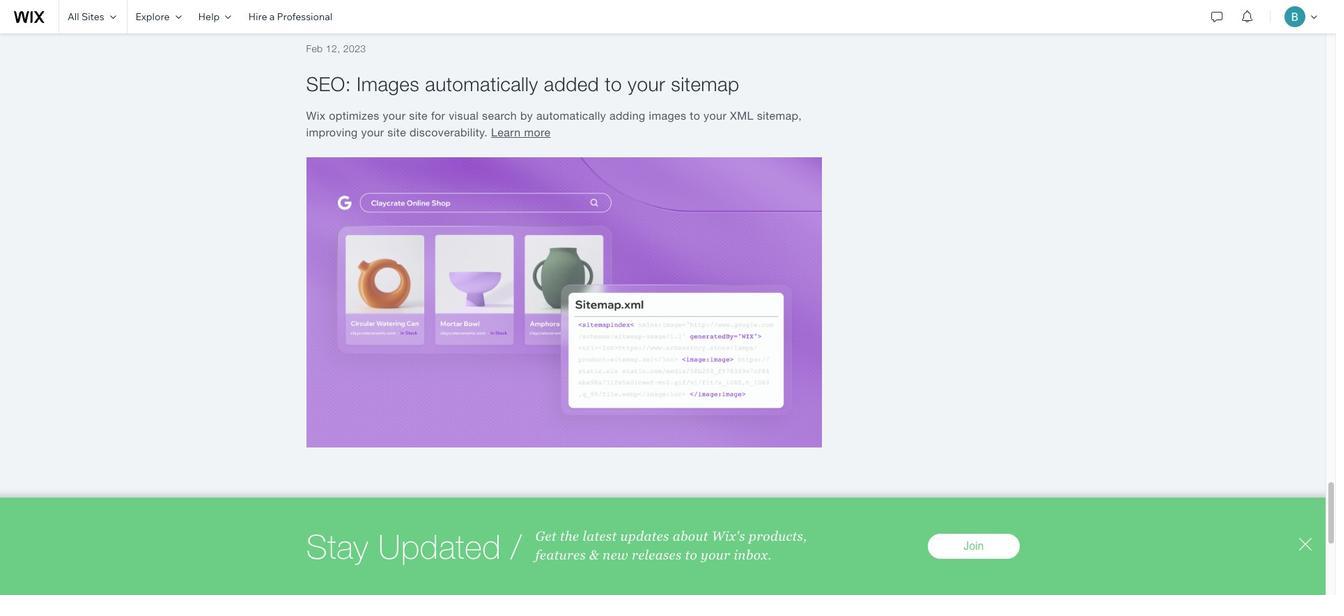 Task type: vqa. For each thing, say whether or not it's contained in the screenshot.
"a"
yes



Task type: locate. For each thing, give the bounding box(es) containing it.
a
[[269, 10, 275, 23]]

all sites
[[68, 10, 104, 23]]

explore
[[136, 10, 170, 23]]

help button
[[190, 0, 240, 33]]

hire a professional link
[[240, 0, 341, 33]]

all
[[68, 10, 79, 23]]

professional
[[277, 10, 333, 23]]

hire a professional
[[248, 10, 333, 23]]



Task type: describe. For each thing, give the bounding box(es) containing it.
hire
[[248, 10, 267, 23]]

sites
[[81, 10, 104, 23]]

help
[[198, 10, 220, 23]]



